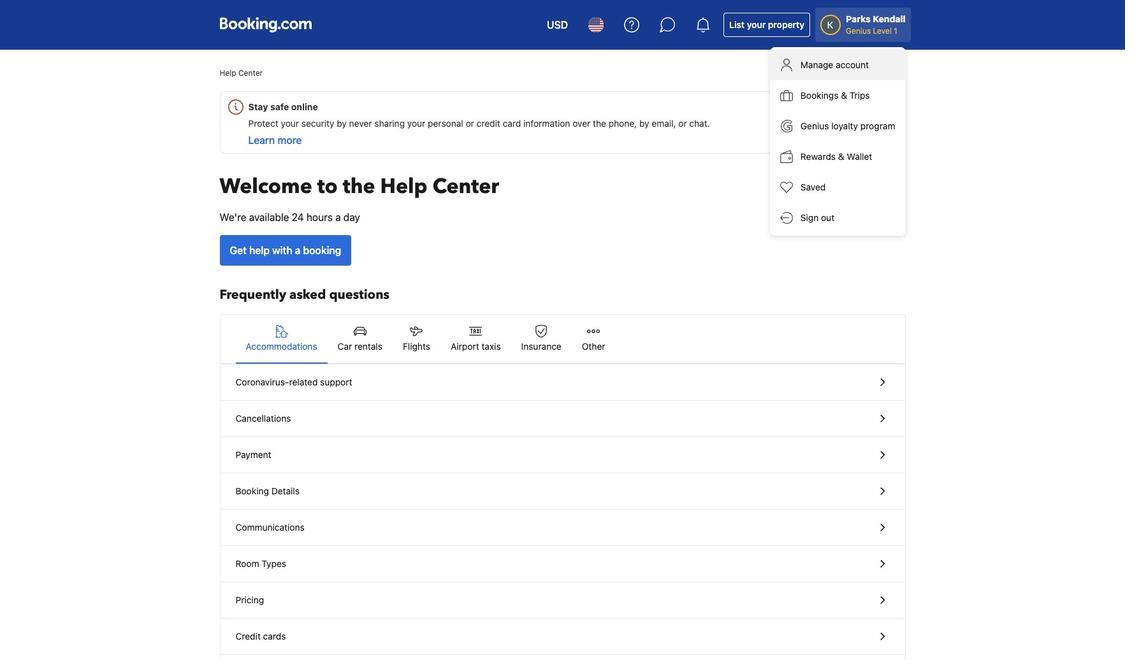 Task type: describe. For each thing, give the bounding box(es) containing it.
2 or from the left
[[679, 118, 687, 129]]

1 by from the left
[[337, 118, 347, 129]]

airport taxis
[[451, 341, 501, 352]]

trips
[[850, 90, 870, 101]]

travel alert element
[[220, 91, 906, 154]]

airport taxis button
[[441, 315, 511, 364]]

0 horizontal spatial help
[[220, 68, 236, 78]]

booking
[[236, 486, 269, 497]]

room types
[[236, 559, 286, 570]]

never
[[349, 118, 372, 129]]

we're available 24 hours a day
[[220, 212, 360, 223]]

types
[[262, 559, 286, 570]]

wallet
[[847, 151, 873, 162]]

protect
[[248, 118, 279, 129]]

parks kendall genius level 1
[[846, 13, 906, 36]]

account
[[836, 59, 869, 70]]

payment
[[236, 450, 271, 461]]

hours
[[307, 212, 333, 223]]

credit
[[477, 118, 501, 129]]

other button
[[572, 315, 616, 364]]

saved
[[801, 182, 826, 193]]

program
[[861, 121, 896, 131]]

sign out button
[[770, 203, 906, 233]]

0 vertical spatial a
[[336, 212, 341, 223]]

communications
[[236, 522, 305, 533]]

manage account link
[[770, 50, 906, 80]]

1 horizontal spatial help
[[381, 173, 428, 201]]

stay
[[248, 101, 268, 112]]

coronavirus-related support
[[236, 377, 352, 388]]

manage
[[801, 59, 834, 70]]

stay safe online button
[[225, 92, 905, 117]]

genius inside parks kendall genius level 1
[[846, 26, 871, 36]]

1
[[894, 26, 898, 36]]

payment button
[[220, 438, 905, 474]]

the inside 'protect your security by never sharing your personal or credit card information over the phone, by email, or chat. learn more'
[[593, 118, 607, 129]]

& for rewards
[[839, 151, 845, 162]]

safe
[[270, 101, 289, 112]]

support
[[320, 377, 352, 388]]

rewards & wallet link
[[770, 142, 906, 172]]

information
[[524, 118, 571, 129]]

parks
[[846, 13, 871, 24]]

rewards & wallet
[[801, 151, 873, 162]]

flights
[[403, 341, 431, 352]]

coronavirus-related support button
[[220, 365, 905, 401]]

cancellations button
[[220, 401, 905, 438]]

credit cards
[[236, 631, 286, 642]]

rewards
[[801, 151, 836, 162]]

car rentals button
[[328, 315, 393, 364]]

accommodations button
[[236, 315, 328, 364]]

more
[[278, 135, 302, 146]]

bookings & trips
[[801, 90, 870, 101]]

pricing
[[236, 595, 264, 606]]

& for bookings
[[841, 90, 848, 101]]

car
[[338, 341, 352, 352]]

1 vertical spatial center
[[433, 173, 499, 201]]

asked
[[290, 286, 326, 304]]

0 vertical spatial center
[[239, 68, 263, 78]]

questions
[[329, 286, 390, 304]]

available
[[249, 212, 289, 223]]

out
[[822, 212, 835, 223]]

cards
[[263, 631, 286, 642]]

welcome to the help center
[[220, 173, 499, 201]]

with
[[272, 245, 293, 256]]

frequently asked questions
[[220, 286, 390, 304]]

genius loyalty program link
[[770, 111, 906, 142]]

car rentals
[[338, 341, 383, 352]]

other
[[582, 341, 606, 352]]

booking.com online hotel reservations image
[[220, 17, 312, 33]]



Task type: vqa. For each thing, say whether or not it's contained in the screenshot.
Français link
no



Task type: locate. For each thing, give the bounding box(es) containing it.
room
[[236, 559, 259, 570]]

a right with
[[295, 245, 301, 256]]

chat.
[[690, 118, 710, 129]]

tab list
[[220, 315, 905, 365]]

a left the day
[[336, 212, 341, 223]]

help
[[220, 68, 236, 78], [381, 173, 428, 201]]

your for protect your security by never sharing your personal or credit card information over the phone, by email, or chat. learn more
[[281, 118, 299, 129]]

0 vertical spatial genius
[[846, 26, 871, 36]]

online
[[291, 101, 318, 112]]

learn
[[248, 135, 275, 146]]

booking details
[[236, 486, 300, 497]]

or left chat.
[[679, 118, 687, 129]]

booking
[[303, 245, 341, 256]]

the
[[593, 118, 607, 129], [343, 173, 375, 201]]

room types button
[[220, 547, 905, 583]]

usd button
[[540, 10, 576, 40]]

by
[[337, 118, 347, 129], [640, 118, 650, 129]]

1 vertical spatial a
[[295, 245, 301, 256]]

help
[[249, 245, 270, 256]]

0 horizontal spatial the
[[343, 173, 375, 201]]

sign
[[801, 212, 819, 223]]

sign out
[[801, 212, 835, 223]]

the up the day
[[343, 173, 375, 201]]

kendall
[[873, 13, 906, 24]]

insurance button
[[511, 315, 572, 364]]

sharing
[[375, 118, 405, 129]]

your right sharing
[[408, 118, 426, 129]]

0 vertical spatial help
[[220, 68, 236, 78]]

or left credit
[[466, 118, 474, 129]]

genius down the parks
[[846, 26, 871, 36]]

insurance
[[522, 341, 562, 352]]

manage account
[[801, 59, 869, 70]]

a inside button
[[295, 245, 301, 256]]

list
[[730, 19, 745, 30]]

1 horizontal spatial a
[[336, 212, 341, 223]]

saved link
[[770, 172, 906, 203]]

0 horizontal spatial center
[[239, 68, 263, 78]]

1 or from the left
[[466, 118, 474, 129]]

get help with a booking
[[230, 245, 341, 256]]

communications button
[[220, 510, 905, 547]]

protect your security by never sharing your personal or credit card information over the phone, by email, or chat. learn more
[[248, 118, 710, 146]]

phone,
[[609, 118, 637, 129]]

flights button
[[393, 315, 441, 364]]

your
[[747, 19, 766, 30], [281, 118, 299, 129], [408, 118, 426, 129]]

1 horizontal spatial center
[[433, 173, 499, 201]]

genius left loyalty
[[801, 121, 830, 131]]

0 horizontal spatial a
[[295, 245, 301, 256]]

credit cards button
[[220, 619, 905, 656]]

2 horizontal spatial your
[[747, 19, 766, 30]]

& left wallet
[[839, 151, 845, 162]]

1 vertical spatial the
[[343, 173, 375, 201]]

over
[[573, 118, 591, 129]]

help center
[[220, 68, 263, 78]]

0 horizontal spatial genius
[[801, 121, 830, 131]]

a
[[336, 212, 341, 223], [295, 245, 301, 256]]

center down 'protect your security by never sharing your personal or credit card information over the phone, by email, or chat. learn more'
[[433, 173, 499, 201]]

bookings
[[801, 90, 839, 101]]

1 vertical spatial &
[[839, 151, 845, 162]]

frequently
[[220, 286, 286, 304]]

your inside "link"
[[747, 19, 766, 30]]

0 vertical spatial the
[[593, 118, 607, 129]]

tab list containing accommodations
[[220, 315, 905, 365]]

by left email,
[[640, 118, 650, 129]]

learn more link
[[248, 135, 302, 146]]

property
[[769, 19, 805, 30]]

credit
[[236, 631, 261, 642]]

loyalty
[[832, 121, 859, 131]]

cancellations
[[236, 413, 291, 424]]

1 horizontal spatial your
[[408, 118, 426, 129]]

0 horizontal spatial by
[[337, 118, 347, 129]]

get help with a booking button
[[220, 235, 352, 266]]

0 horizontal spatial your
[[281, 118, 299, 129]]

list your property link
[[724, 13, 811, 37]]

& left trips
[[841, 90, 848, 101]]

your for list your property
[[747, 19, 766, 30]]

2 by from the left
[[640, 118, 650, 129]]

card
[[503, 118, 521, 129]]

pricing button
[[220, 583, 905, 619]]

email,
[[652, 118, 676, 129]]

airport
[[451, 341, 479, 352]]

booking details button
[[220, 474, 905, 510]]

we're
[[220, 212, 247, 223]]

bookings & trips link
[[770, 80, 906, 111]]

personal
[[428, 118, 464, 129]]

day
[[344, 212, 360, 223]]

genius loyalty program
[[801, 121, 896, 131]]

details
[[272, 486, 300, 497]]

level
[[874, 26, 892, 36]]

taxis
[[482, 341, 501, 352]]

1 horizontal spatial by
[[640, 118, 650, 129]]

24
[[292, 212, 304, 223]]

security
[[302, 118, 335, 129]]

get
[[230, 245, 247, 256]]

1 vertical spatial genius
[[801, 121, 830, 131]]

your right list
[[747, 19, 766, 30]]

0 horizontal spatial or
[[466, 118, 474, 129]]

genius
[[846, 26, 871, 36], [801, 121, 830, 131]]

stay safe online
[[248, 101, 318, 112]]

by left never at the left top of the page
[[337, 118, 347, 129]]

accommodations
[[246, 341, 317, 352]]

your up more at the top of the page
[[281, 118, 299, 129]]

1 horizontal spatial the
[[593, 118, 607, 129]]

1 horizontal spatial or
[[679, 118, 687, 129]]

0 vertical spatial &
[[841, 90, 848, 101]]

center up stay
[[239, 68, 263, 78]]

the right over
[[593, 118, 607, 129]]

welcome
[[220, 173, 312, 201]]

&
[[841, 90, 848, 101], [839, 151, 845, 162]]

1 horizontal spatial genius
[[846, 26, 871, 36]]

1 vertical spatial help
[[381, 173, 428, 201]]

related
[[289, 377, 318, 388]]

coronavirus-
[[236, 377, 289, 388]]



